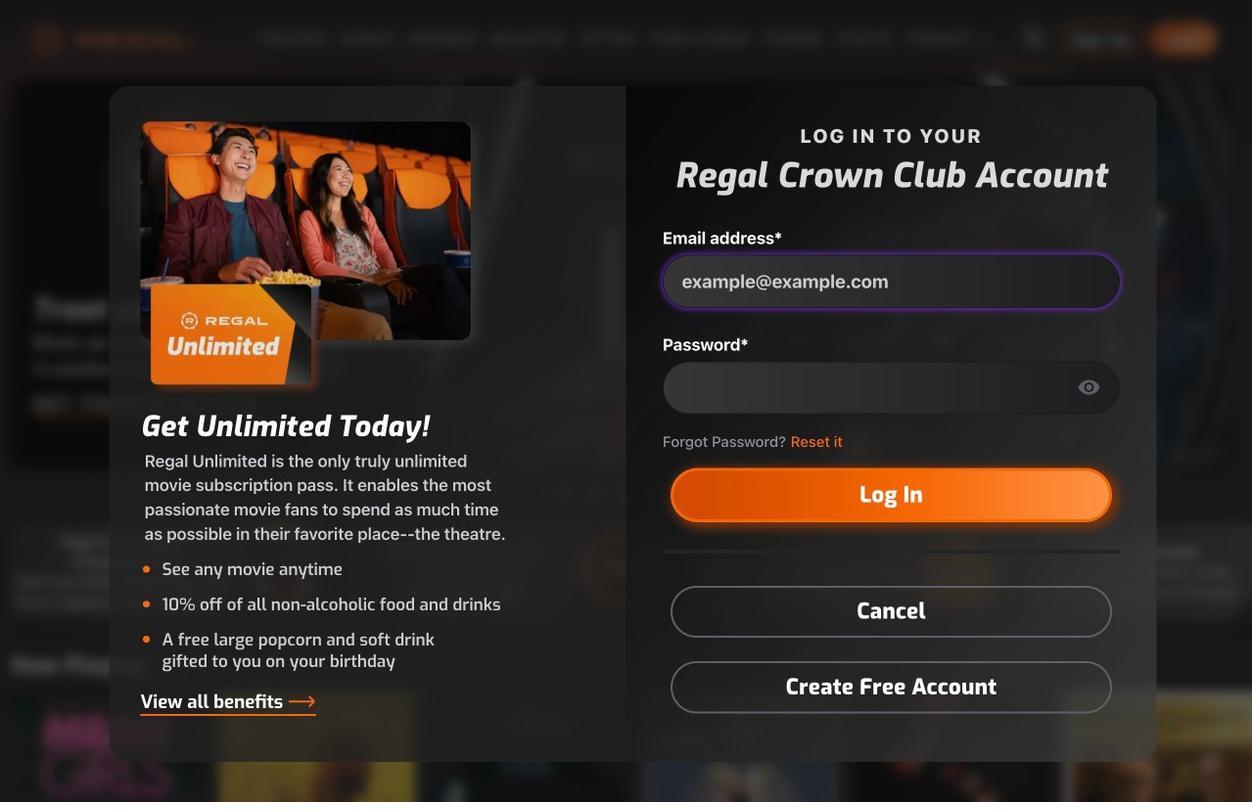 Task type: vqa. For each thing, say whether or not it's contained in the screenshot.
bottom "mack"
no



Task type: describe. For each thing, give the bounding box(es) containing it.
example@example.com email field
[[663, 255, 1120, 308]]

main element
[[249, 27, 1004, 51]]

regal dark background image
[[0, 0, 1252, 147]]

go to homepage image
[[31, 23, 192, 55]]

buy 3 candies and save $3 when you see i.s.s. image
[[8, 78, 1229, 470]]

buy 3 candies and save $3 when you see i.s.s. element
[[8, 78, 1229, 470]]

toggle password visibility image
[[1078, 380, 1100, 396]]

get unlimited today! thumbnail image
[[140, 121, 483, 394]]



Task type: locate. For each thing, give the bounding box(es) containing it.
dune popcorn 4 image
[[234, 513, 332, 633]]

None password field
[[663, 362, 1120, 415]]

regal tag image
[[575, 513, 673, 633]]

regal unlimited card image
[[916, 513, 1014, 633]]



